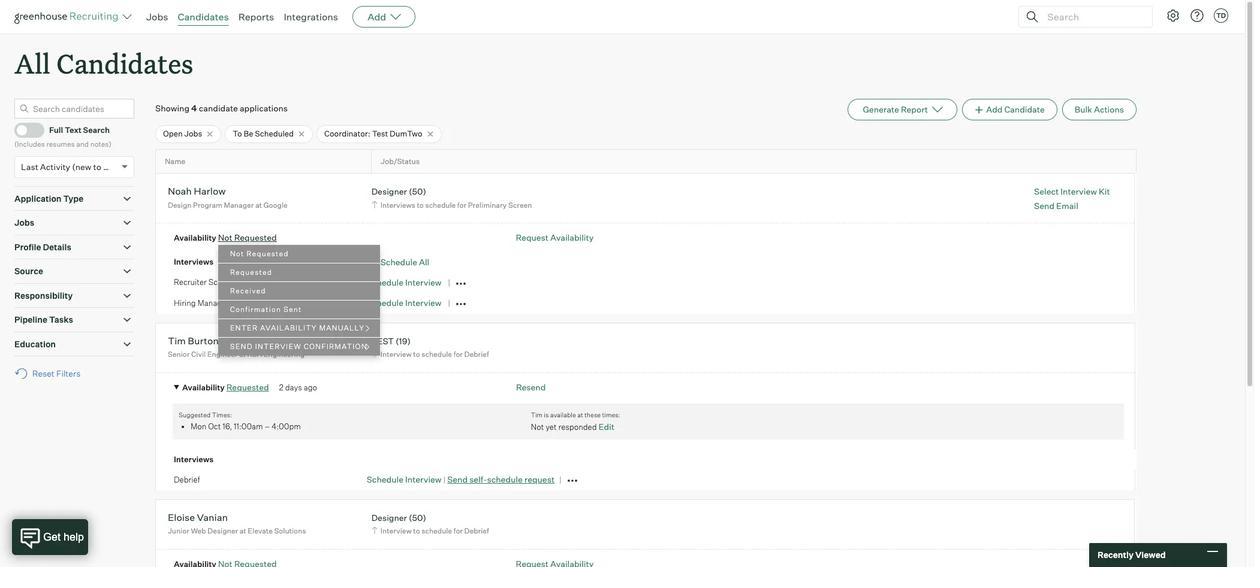 Task type: vqa. For each thing, say whether or not it's contained in the screenshot.
'Bulk'
yes



Task type: describe. For each thing, give the bounding box(es) containing it.
not inside tim is available at these times: not yet responded edit
[[531, 423, 544, 432]]

rsa
[[247, 350, 262, 359]]

reset
[[32, 369, 54, 379]]

requested button
[[226, 382, 269, 393]]

generate report
[[863, 104, 928, 115]]

integrations link
[[284, 11, 338, 23]]

debrief for test
[[464, 350, 489, 359]]

coordinator: test dumtwo
[[324, 129, 422, 139]]

resumes
[[46, 140, 75, 149]]

1 vertical spatial debrief
[[174, 475, 200, 485]]

last activity (new to old) option
[[21, 162, 119, 172]]

request
[[516, 233, 549, 243]]

old)
[[103, 162, 119, 172]]

details
[[43, 242, 71, 252]]

test (19) interview to schedule for debrief
[[371, 336, 489, 359]]

screen inside designer (50) interviews to schedule for preliminary screen
[[508, 201, 532, 210]]

oct
[[208, 422, 221, 432]]

web
[[191, 527, 206, 536]]

design
[[168, 201, 192, 210]]

application type
[[14, 193, 83, 204]]

request
[[524, 475, 555, 485]]

last activity (new to old)
[[21, 162, 119, 172]]

name
[[165, 157, 185, 166]]

be
[[244, 129, 253, 139]]

to for last activity (new to old)
[[93, 162, 101, 172]]

availability right request
[[550, 233, 594, 243]]

1 vertical spatial interviews
[[174, 257, 214, 267]]

at for noah harlow
[[255, 201, 262, 210]]

requested up received
[[230, 268, 272, 277]]

tasks
[[49, 315, 73, 325]]

to for designer (50) interviews to schedule for preliminary screen
[[417, 201, 424, 210]]

(new
[[72, 162, 91, 172]]

schedule interview for hiring manager screen
[[367, 298, 442, 308]]

coordinator:
[[324, 129, 370, 139]]

2 vertical spatial interviews
[[174, 455, 214, 465]]

full
[[49, 125, 63, 135]]

interview inside test (19) interview to schedule for debrief
[[380, 350, 412, 359]]

filters
[[56, 369, 80, 379]]

all candidates
[[14, 46, 193, 81]]

google
[[264, 201, 288, 210]]

reset filters button
[[14, 363, 86, 385]]

add candidate
[[986, 104, 1045, 115]]

eloise
[[168, 512, 195, 524]]

td
[[1216, 11, 1226, 20]]

2 schedule interview link from the top
[[367, 298, 442, 308]]

schedule for designer (50) interviews to schedule for preliminary screen
[[425, 201, 456, 210]]

bulk actions link
[[1062, 99, 1137, 121]]

suggested
[[179, 411, 211, 420]]

interview to schedule for debrief link for vanian
[[370, 526, 492, 537]]

pipeline
[[14, 315, 47, 325]]

these
[[585, 411, 601, 420]]

4:00pm
[[272, 422, 301, 432]]

noah harlow design program manager at google
[[168, 185, 288, 210]]

engineering
[[264, 350, 305, 359]]

interviews to schedule for preliminary screen link
[[370, 200, 535, 211]]

senior
[[168, 350, 190, 359]]

email
[[1056, 200, 1078, 211]]

not requested element
[[218, 245, 380, 356]]

schedule for designer (50) interview to schedule for debrief
[[422, 527, 452, 536]]

noah harlow link
[[168, 185, 226, 199]]

schedule interview for recruiter screen
[[367, 278, 442, 288]]

confirmation sent
[[230, 305, 302, 314]]

jobs link
[[146, 11, 168, 23]]

send for email
[[1034, 200, 1055, 211]]

enter
[[230, 324, 258, 333]]

candidate
[[1004, 104, 1045, 115]]

tim burton senior civil engineer at rsa engineering
[[168, 335, 305, 359]]

showing 4 candidate applications
[[155, 103, 288, 113]]

responsibility
[[14, 291, 73, 301]]

bulk
[[1075, 104, 1092, 115]]

tim for burton
[[168, 335, 186, 347]]

resend
[[516, 382, 546, 393]]

for inside test (19) interview to schedule for debrief
[[454, 350, 463, 359]]

1 vertical spatial all
[[419, 257, 429, 267]]

showing
[[155, 103, 189, 113]]

to be scheduled
[[233, 129, 294, 139]]

schedule interview | send self-schedule request
[[367, 475, 555, 485]]

solutions
[[274, 527, 306, 536]]

job/status
[[381, 157, 420, 166]]

test
[[371, 336, 394, 346]]

0 vertical spatial all
[[14, 46, 50, 81]]

to for designer (50) interview to schedule for debrief
[[413, 527, 420, 536]]

interview to schedule for debrief link for burton
[[370, 349, 492, 361]]

ago
[[304, 383, 317, 393]]

Search candidates field
[[14, 99, 134, 119]]

–
[[265, 422, 270, 432]]

confirmation
[[304, 343, 367, 352]]

recently viewed
[[1098, 550, 1166, 561]]

requested down google at the left
[[234, 233, 277, 243]]

debrief for designer
[[464, 527, 489, 536]]

requested down not requested dropdown button
[[247, 250, 289, 259]]

recruiter screen
[[174, 278, 234, 287]]

applications
[[240, 103, 288, 113]]

schedule all link
[[380, 257, 429, 267]]

2 horizontal spatial jobs
[[184, 129, 202, 139]]

generate
[[863, 104, 899, 115]]

1 vertical spatial candidates
[[56, 46, 193, 81]]

recruiter
[[174, 278, 207, 287]]

source
[[14, 266, 43, 276]]

add for add
[[368, 11, 386, 23]]

schedule interview link for tim burton
[[367, 475, 442, 485]]

notes)
[[90, 140, 111, 149]]

availability for not requested
[[174, 233, 216, 243]]

hiring manager screen
[[174, 298, 256, 308]]



Task type: locate. For each thing, give the bounding box(es) containing it.
type
[[63, 193, 83, 204]]

checkmark image
[[20, 125, 29, 134]]

1 horizontal spatial tim
[[531, 411, 543, 420]]

at for tim burton
[[239, 350, 246, 359]]

for for noah harlow
[[457, 201, 467, 210]]

0 vertical spatial add
[[368, 11, 386, 23]]

add inside popup button
[[368, 11, 386, 23]]

for for eloise vanian
[[454, 527, 463, 536]]

(50) inside designer (50) interviews to schedule for preliminary screen
[[409, 187, 426, 197]]

days
[[285, 383, 302, 393]]

to inside designer (50) interviews to schedule for preliminary screen
[[417, 201, 424, 210]]

0 horizontal spatial send
[[447, 475, 468, 485]]

viewed
[[1135, 550, 1166, 561]]

jobs right open
[[184, 129, 202, 139]]

not left yet
[[531, 423, 544, 432]]

1 horizontal spatial jobs
[[146, 11, 168, 23]]

(50) for vanian
[[409, 513, 426, 523]]

open
[[163, 129, 183, 139]]

jobs left candidates link
[[146, 11, 168, 23]]

times:
[[602, 411, 620, 420]]

(50) inside designer (50) interview to schedule for debrief
[[409, 513, 426, 523]]

tim up senior
[[168, 335, 186, 347]]

edit link
[[599, 422, 614, 432]]

schedule interview link left |
[[367, 475, 442, 485]]

interview inside designer (50) interview to schedule for debrief
[[380, 527, 412, 536]]

0 vertical spatial interviews
[[380, 201, 415, 210]]

send right |
[[447, 475, 468, 485]]

0 horizontal spatial jobs
[[14, 218, 34, 228]]

education
[[14, 339, 56, 349]]

2 interview to schedule for debrief link from the top
[[370, 526, 492, 537]]

2 vertical spatial debrief
[[464, 527, 489, 536]]

0 vertical spatial (50)
[[409, 187, 426, 197]]

0 vertical spatial manager
[[224, 201, 254, 210]]

1 vertical spatial send
[[447, 475, 468, 485]]

add for add candidate
[[986, 104, 1003, 115]]

availability down program
[[174, 233, 216, 243]]

1 vertical spatial not requested
[[230, 250, 289, 259]]

1 vertical spatial add
[[986, 104, 1003, 115]]

manager right program
[[224, 201, 254, 210]]

configure image
[[1166, 8, 1180, 23]]

1 (50) from the top
[[409, 187, 426, 197]]

send email link
[[1034, 200, 1110, 212]]

interviews
[[380, 201, 415, 210], [174, 257, 214, 267], [174, 455, 214, 465]]

designer inside eloise vanian junior web designer at elevate solutions
[[208, 527, 238, 536]]

designer (50) interviews to schedule for preliminary screen
[[371, 187, 532, 210]]

2 vertical spatial jobs
[[14, 218, 34, 228]]

schedule interview link for noah harlow
[[367, 278, 442, 288]]

select interview kit link
[[1034, 186, 1110, 197]]

schedule
[[380, 257, 417, 267], [367, 278, 403, 288], [367, 298, 403, 308], [367, 475, 403, 485]]

manager
[[224, 201, 254, 210], [198, 298, 229, 308]]

self-
[[469, 475, 487, 485]]

td button
[[1212, 6, 1231, 25]]

not
[[218, 233, 232, 243], [230, 250, 244, 259], [531, 423, 544, 432]]

reports link
[[238, 11, 274, 23]]

availability up the suggested
[[182, 383, 225, 393]]

schedule interview up (19) on the bottom of page
[[367, 298, 442, 308]]

designer inside designer (50) interviews to schedule for preliminary screen
[[371, 187, 407, 197]]

schedule interview link
[[367, 278, 442, 288], [367, 298, 442, 308], [367, 475, 442, 485]]

4
[[191, 103, 197, 113]]

1 vertical spatial screen
[[208, 278, 234, 287]]

designer for noah harlow
[[371, 187, 407, 197]]

manager down the recruiter screen
[[198, 298, 229, 308]]

noah
[[168, 185, 192, 197]]

(50) for harlow
[[409, 187, 426, 197]]

1 vertical spatial manager
[[198, 298, 229, 308]]

responded
[[558, 423, 597, 432]]

at left these
[[577, 411, 583, 420]]

0 vertical spatial jobs
[[146, 11, 168, 23]]

2 vertical spatial for
[[454, 527, 463, 536]]

candidate
[[199, 103, 238, 113]]

all
[[14, 46, 50, 81], [419, 257, 429, 267]]

recently
[[1098, 550, 1134, 561]]

bulk actions
[[1075, 104, 1124, 115]]

and
[[76, 140, 89, 149]]

generate report button
[[848, 99, 957, 121]]

td button
[[1214, 8, 1228, 23]]

2 vertical spatial designer
[[208, 527, 238, 536]]

2 (50) from the top
[[409, 513, 426, 523]]

candidate reports are now available! apply filters and select "view in app" element
[[848, 99, 957, 121]]

screen right preliminary
[[508, 201, 532, 210]]

1 vertical spatial designer
[[371, 513, 407, 523]]

sent
[[284, 305, 302, 314]]

candidates right the jobs link
[[178, 11, 229, 23]]

designer for eloise vanian
[[371, 513, 407, 523]]

0 horizontal spatial tim
[[168, 335, 186, 347]]

1 vertical spatial (50)
[[409, 513, 426, 523]]

1 vertical spatial schedule interview
[[367, 298, 442, 308]]

2 vertical spatial screen
[[231, 298, 256, 308]]

add
[[368, 11, 386, 23], [986, 104, 1003, 115]]

tim burton link
[[168, 335, 219, 349]]

1 horizontal spatial send
[[1034, 200, 1055, 211]]

designer
[[371, 187, 407, 197], [371, 513, 407, 523], [208, 527, 238, 536]]

schedule inside designer (50) interview to schedule for debrief
[[422, 527, 452, 536]]

tim
[[168, 335, 186, 347], [531, 411, 543, 420]]

not requested
[[218, 233, 277, 243], [230, 250, 289, 259]]

tim inside "tim burton senior civil engineer at rsa engineering"
[[168, 335, 186, 347]]

0 vertical spatial debrief
[[464, 350, 489, 359]]

search
[[83, 125, 110, 135]]

to
[[93, 162, 101, 172], [417, 201, 424, 210], [413, 350, 420, 359], [413, 527, 420, 536]]

to inside designer (50) interview to schedule for debrief
[[413, 527, 420, 536]]

request availability
[[516, 233, 594, 243]]

full text search (includes resumes and notes)
[[14, 125, 111, 149]]

preliminary
[[468, 201, 507, 210]]

select interview kit send email
[[1034, 186, 1110, 211]]

0 vertical spatial tim
[[168, 335, 186, 347]]

open jobs
[[163, 129, 202, 139]]

not requested button
[[218, 233, 277, 243]]

0 vertical spatial for
[[457, 201, 467, 210]]

interview inside select interview kit send email
[[1061, 186, 1097, 197]]

not inside 'element'
[[230, 250, 244, 259]]

0 vertical spatial designer
[[371, 187, 407, 197]]

1 interview to schedule for debrief link from the top
[[370, 349, 492, 361]]

designer inside designer (50) interview to schedule for debrief
[[371, 513, 407, 523]]

at inside the noah harlow design program manager at google
[[255, 201, 262, 210]]

interviews down job/status
[[380, 201, 415, 210]]

0 vertical spatial not
[[218, 233, 232, 243]]

1 vertical spatial jobs
[[184, 129, 202, 139]]

send for self-
[[447, 475, 468, 485]]

1 horizontal spatial all
[[419, 257, 429, 267]]

at inside "tim burton senior civil engineer at rsa engineering"
[[239, 350, 246, 359]]

schedule inside test (19) interview to schedule for debrief
[[422, 350, 452, 359]]

0 vertical spatial schedule interview link
[[367, 278, 442, 288]]

elevate
[[248, 527, 273, 536]]

schedule interview down schedule all link
[[367, 278, 442, 288]]

(50)
[[409, 187, 426, 197], [409, 513, 426, 523]]

for inside designer (50) interviews to schedule for preliminary screen
[[457, 201, 467, 210]]

manager inside the noah harlow design program manager at google
[[224, 201, 254, 210]]

debrief inside test (19) interview to schedule for debrief
[[464, 350, 489, 359]]

(50) down job/status
[[409, 187, 426, 197]]

at inside eloise vanian junior web designer at elevate solutions
[[240, 527, 246, 536]]

tim left is
[[531, 411, 543, 420]]

not requested inside 'element'
[[230, 250, 289, 259]]

interviews inside designer (50) interviews to schedule for preliminary screen
[[380, 201, 415, 210]]

tim for is
[[531, 411, 543, 420]]

0 horizontal spatial all
[[14, 46, 50, 81]]

(50) down schedule interview | send self-schedule request
[[409, 513, 426, 523]]

reports
[[238, 11, 274, 23]]

2 vertical spatial not
[[531, 423, 544, 432]]

civil
[[191, 350, 206, 359]]

hiring
[[174, 298, 196, 308]]

1 horizontal spatial add
[[986, 104, 1003, 115]]

select
[[1034, 186, 1059, 197]]

jobs up "profile" at the left top of the page
[[14, 218, 34, 228]]

1 schedule interview link from the top
[[367, 278, 442, 288]]

to inside test (19) interview to schedule for debrief
[[413, 350, 420, 359]]

not down not requested dropdown button
[[230, 250, 244, 259]]

1 vertical spatial for
[[454, 350, 463, 359]]

integrations
[[284, 11, 338, 23]]

1 vertical spatial interview to schedule for debrief link
[[370, 526, 492, 537]]

interviews down mon
[[174, 455, 214, 465]]

at for eloise vanian
[[240, 527, 246, 536]]

requested down rsa
[[226, 382, 269, 393]]

add button
[[353, 6, 416, 28]]

tim inside tim is available at these times: not yet responded edit
[[531, 411, 543, 420]]

0 vertical spatial send
[[1034, 200, 1055, 211]]

schedule for test (19) interview to schedule for debrief
[[422, 350, 452, 359]]

availability for requested
[[182, 383, 225, 393]]

debrief inside designer (50) interview to schedule for debrief
[[464, 527, 489, 536]]

junior
[[168, 527, 189, 536]]

schedule
[[425, 201, 456, 210], [422, 350, 452, 359], [487, 475, 523, 485], [422, 527, 452, 536]]

0 vertical spatial screen
[[508, 201, 532, 210]]

not down program
[[218, 233, 232, 243]]

3 schedule interview link from the top
[[367, 475, 442, 485]]

interview to schedule for debrief link down (19) on the bottom of page
[[370, 349, 492, 361]]

tim is available at these times: not yet responded edit
[[531, 411, 620, 432]]

test
[[372, 129, 388, 139]]

screen down received
[[231, 298, 256, 308]]

1 schedule interview from the top
[[367, 278, 442, 288]]

candidates
[[178, 11, 229, 23], [56, 46, 193, 81]]

actions
[[1094, 104, 1124, 115]]

schedule interview link up (19) on the bottom of page
[[367, 298, 442, 308]]

for inside designer (50) interview to schedule for debrief
[[454, 527, 463, 536]]

0 horizontal spatial add
[[368, 11, 386, 23]]

1 vertical spatial not
[[230, 250, 244, 259]]

jobs
[[146, 11, 168, 23], [184, 129, 202, 139], [14, 218, 34, 228]]

resend button
[[516, 382, 546, 393]]

2 vertical spatial schedule interview link
[[367, 475, 442, 485]]

candidates down the jobs link
[[56, 46, 193, 81]]

edit
[[599, 422, 614, 432]]

mon
[[191, 422, 206, 432]]

at left rsa
[[239, 350, 246, 359]]

is
[[544, 411, 549, 420]]

engineer
[[207, 350, 238, 359]]

interviews up recruiter
[[174, 257, 214, 267]]

2 schedule interview from the top
[[367, 298, 442, 308]]

0 vertical spatial schedule interview
[[367, 278, 442, 288]]

0 vertical spatial interview to schedule for debrief link
[[370, 349, 492, 361]]

screen up hiring manager screen
[[208, 278, 234, 287]]

schedule inside designer (50) interviews to schedule for preliminary screen
[[425, 201, 456, 210]]

at inside tim is available at these times: not yet responded edit
[[577, 411, 583, 420]]

0 vertical spatial candidates
[[178, 11, 229, 23]]

1 vertical spatial schedule interview link
[[367, 298, 442, 308]]

dumtwo
[[390, 129, 422, 139]]

send interview confirmation
[[230, 343, 367, 352]]

greenhouse recruiting image
[[14, 10, 122, 24]]

send
[[1034, 200, 1055, 211], [447, 475, 468, 485]]

Search text field
[[1044, 8, 1141, 25]]

text
[[65, 125, 81, 135]]

at left google at the left
[[255, 201, 262, 210]]

1 vertical spatial tim
[[531, 411, 543, 420]]

send inside select interview kit send email
[[1034, 200, 1055, 211]]

reset filters
[[32, 369, 80, 379]]

send down select on the right top
[[1034, 200, 1055, 211]]

kit
[[1099, 186, 1110, 197]]

eloise vanian junior web designer at elevate solutions
[[168, 512, 306, 536]]

interview to schedule for debrief link down |
[[370, 526, 492, 537]]

report
[[901, 104, 928, 115]]

11:00am
[[234, 422, 263, 432]]

interview
[[1061, 186, 1097, 197], [405, 278, 442, 288], [405, 298, 442, 308], [380, 350, 412, 359], [405, 475, 442, 485], [380, 527, 412, 536]]

to for test (19) interview to schedule for debrief
[[413, 350, 420, 359]]

schedule interview link down schedule all link
[[367, 278, 442, 288]]

not requested down google at the left
[[218, 233, 277, 243]]

send
[[230, 343, 253, 352]]

at left elevate
[[240, 527, 246, 536]]

0 vertical spatial not requested
[[218, 233, 277, 243]]

not requested down not requested dropdown button
[[230, 250, 289, 259]]



